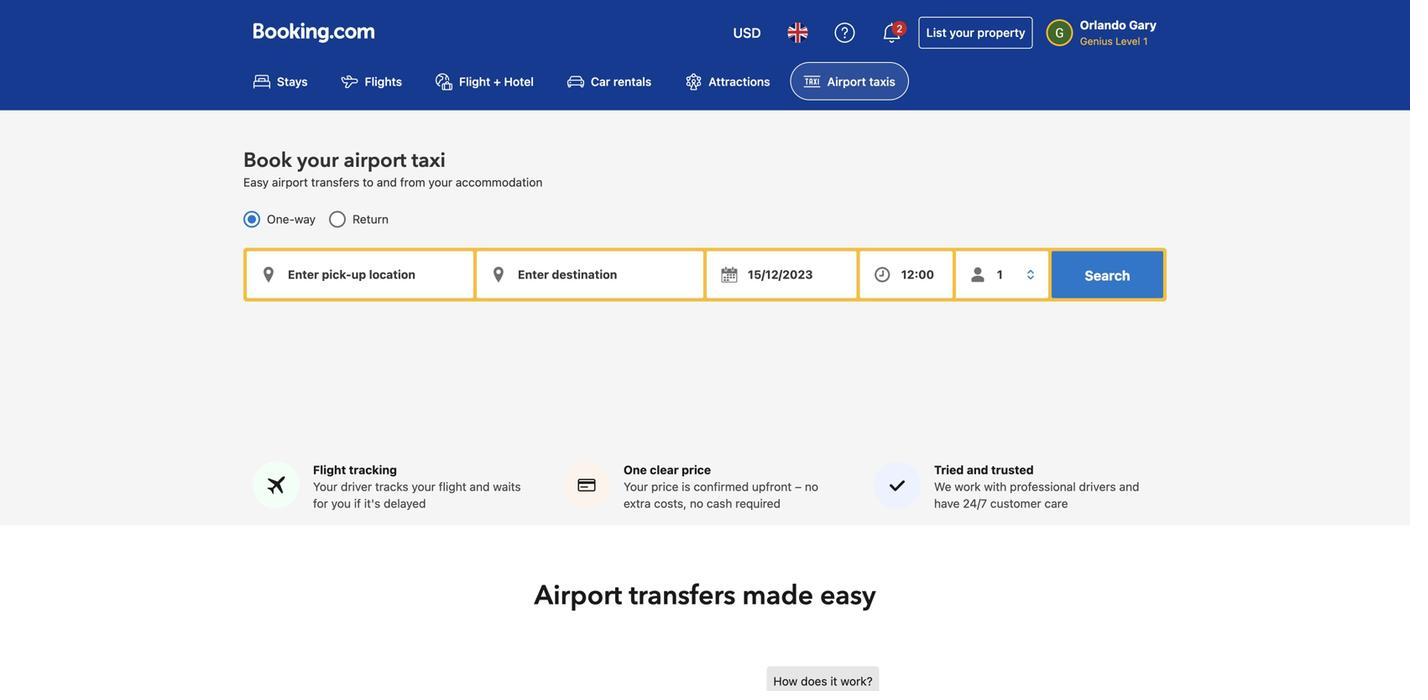 Task type: locate. For each thing, give the bounding box(es) containing it.
and up work
[[967, 463, 989, 477]]

cash
[[707, 497, 732, 511]]

level
[[1116, 35, 1141, 47]]

easy
[[820, 578, 876, 615]]

0 vertical spatial transfers
[[311, 175, 360, 189]]

1 vertical spatial airport
[[534, 578, 622, 615]]

airport up to
[[344, 147, 407, 174]]

airport
[[827, 75, 866, 88], [534, 578, 622, 615]]

waits
[[493, 480, 521, 494]]

required
[[736, 497, 781, 511]]

trusted
[[991, 463, 1034, 477]]

usd
[[733, 25, 761, 41]]

to
[[363, 175, 374, 189]]

customer
[[991, 497, 1042, 511]]

attractions
[[709, 75, 770, 88]]

property
[[978, 26, 1026, 39]]

airport for airport taxis
[[827, 75, 866, 88]]

and right flight
[[470, 480, 490, 494]]

0 vertical spatial flight
[[459, 75, 491, 88]]

airport
[[344, 147, 407, 174], [272, 175, 308, 189]]

with
[[984, 480, 1007, 494]]

your inside flight tracking your driver tracks your flight and waits for you if it's delayed
[[313, 480, 338, 494]]

price
[[682, 463, 711, 477], [651, 480, 679, 494]]

one-way
[[267, 212, 316, 226]]

costs,
[[654, 497, 687, 511]]

0 horizontal spatial your
[[313, 480, 338, 494]]

your inside flight tracking your driver tracks your flight and waits for you if it's delayed
[[412, 480, 436, 494]]

have
[[934, 497, 960, 511]]

drivers
[[1079, 480, 1116, 494]]

no
[[805, 480, 819, 494], [690, 497, 704, 511]]

your inside 'link'
[[950, 26, 975, 39]]

confirmed
[[694, 480, 749, 494]]

professional
[[1010, 480, 1076, 494]]

tried
[[934, 463, 964, 477]]

transfers
[[311, 175, 360, 189], [629, 578, 736, 615]]

your
[[950, 26, 975, 39], [297, 147, 339, 174], [429, 175, 453, 189], [412, 480, 436, 494]]

if
[[354, 497, 361, 511]]

1 vertical spatial flight
[[313, 463, 346, 477]]

search button
[[1052, 251, 1164, 298]]

airport transfers made easy
[[534, 578, 876, 615]]

1 horizontal spatial flight
[[459, 75, 491, 88]]

taxi
[[412, 147, 446, 174]]

tracks
[[375, 480, 409, 494]]

no right –
[[805, 480, 819, 494]]

tried and trusted we work with professional drivers and have 24/7 customer care
[[934, 463, 1140, 511]]

flight inside flight tracking your driver tracks your flight and waits for you if it's delayed
[[313, 463, 346, 477]]

no down "is"
[[690, 497, 704, 511]]

price down clear
[[651, 480, 679, 494]]

your
[[313, 480, 338, 494], [624, 480, 648, 494]]

one-
[[267, 212, 295, 226]]

Enter destination text field
[[477, 251, 704, 298]]

2 your from the left
[[624, 480, 648, 494]]

way
[[295, 212, 316, 226]]

1 horizontal spatial airport
[[827, 75, 866, 88]]

flight
[[459, 75, 491, 88], [313, 463, 346, 477]]

and right to
[[377, 175, 397, 189]]

stays link
[[240, 62, 321, 100]]

delayed
[[384, 497, 426, 511]]

1 horizontal spatial your
[[624, 480, 648, 494]]

15/12/2023
[[748, 268, 813, 281]]

0 vertical spatial airport
[[344, 147, 407, 174]]

0 horizontal spatial flight
[[313, 463, 346, 477]]

it
[[831, 675, 838, 689]]

book
[[243, 147, 292, 174]]

car rentals
[[591, 75, 652, 88]]

0 horizontal spatial transfers
[[311, 175, 360, 189]]

gary
[[1129, 18, 1157, 32]]

tracking
[[349, 463, 397, 477]]

flight for flight tracking your driver tracks your flight and waits for you if it's delayed
[[313, 463, 346, 477]]

for
[[313, 497, 328, 511]]

24/7
[[963, 497, 987, 511]]

+
[[494, 75, 501, 88]]

0 horizontal spatial price
[[651, 480, 679, 494]]

list your property
[[927, 26, 1026, 39]]

airport taxis
[[827, 75, 896, 88]]

search
[[1085, 268, 1131, 284]]

0 horizontal spatial airport
[[534, 578, 622, 615]]

–
[[795, 480, 802, 494]]

flight up driver
[[313, 463, 346, 477]]

your right list
[[950, 26, 975, 39]]

your inside one clear price your price is confirmed upfront – no extra costs, no cash required
[[624, 480, 648, 494]]

1 your from the left
[[313, 480, 338, 494]]

your up for
[[313, 480, 338, 494]]

airport for airport transfers made easy
[[534, 578, 622, 615]]

we
[[934, 480, 952, 494]]

booking.com online hotel reservations image
[[254, 23, 374, 43]]

1 horizontal spatial price
[[682, 463, 711, 477]]

is
[[682, 480, 691, 494]]

your up delayed
[[412, 480, 436, 494]]

2
[[897, 23, 903, 34]]

12:00 button
[[860, 251, 953, 298]]

1 vertical spatial transfers
[[629, 578, 736, 615]]

1 horizontal spatial airport
[[344, 147, 407, 174]]

0 vertical spatial no
[[805, 480, 819, 494]]

1 vertical spatial airport
[[272, 175, 308, 189]]

genius
[[1080, 35, 1113, 47]]

1 vertical spatial no
[[690, 497, 704, 511]]

airport down 'book' at the top left of page
[[272, 175, 308, 189]]

price up "is"
[[682, 463, 711, 477]]

one clear price your price is confirmed upfront – no extra costs, no cash required
[[624, 463, 819, 511]]

and inside book your airport taxi easy airport transfers to and from your accommodation
[[377, 175, 397, 189]]

flight inside flight + hotel link
[[459, 75, 491, 88]]

flight + hotel link
[[422, 62, 547, 100]]

flight left '+'
[[459, 75, 491, 88]]

list your property link
[[919, 17, 1033, 49]]

easy
[[243, 175, 269, 189]]

you
[[331, 497, 351, 511]]

flight + hotel
[[459, 75, 534, 88]]

your down one
[[624, 480, 648, 494]]

0 vertical spatial airport
[[827, 75, 866, 88]]

and
[[377, 175, 397, 189], [967, 463, 989, 477], [470, 480, 490, 494], [1119, 480, 1140, 494]]



Task type: vqa. For each thing, say whether or not it's contained in the screenshot.
the right airport
yes



Task type: describe. For each thing, give the bounding box(es) containing it.
return
[[353, 212, 389, 226]]

usd button
[[723, 13, 771, 53]]

list
[[927, 26, 947, 39]]

15/12/2023 button
[[707, 251, 857, 298]]

0 vertical spatial price
[[682, 463, 711, 477]]

from
[[400, 175, 425, 189]]

extra
[[624, 497, 651, 511]]

car rentals link
[[554, 62, 665, 100]]

upfront
[[752, 480, 792, 494]]

Enter pick-up location text field
[[247, 251, 474, 298]]

12:00
[[901, 268, 934, 281]]

1
[[1143, 35, 1148, 47]]

car
[[591, 75, 610, 88]]

work?
[[841, 675, 873, 689]]

it's
[[364, 497, 381, 511]]

0 horizontal spatial airport
[[272, 175, 308, 189]]

0 horizontal spatial no
[[690, 497, 704, 511]]

your right 'book' at the top left of page
[[297, 147, 339, 174]]

orlando gary genius level 1
[[1080, 18, 1157, 47]]

book your airport taxi easy airport transfers to and from your accommodation
[[243, 147, 543, 189]]

how does it work?
[[774, 675, 873, 689]]

stays
[[277, 75, 308, 88]]

and right drivers
[[1119, 480, 1140, 494]]

attractions link
[[672, 62, 784, 100]]

flight tracking your driver tracks your flight and waits for you if it's delayed
[[313, 463, 521, 511]]

made
[[742, 578, 814, 615]]

clear
[[650, 463, 679, 477]]

does
[[801, 675, 828, 689]]

flights link
[[328, 62, 416, 100]]

1 horizontal spatial transfers
[[629, 578, 736, 615]]

how
[[774, 675, 798, 689]]

2 button
[[872, 13, 912, 53]]

accommodation
[[456, 175, 543, 189]]

hotel
[[504, 75, 534, 88]]

airport taxis link
[[790, 62, 909, 100]]

orlando
[[1080, 18, 1126, 32]]

booking airport taxi image
[[767, 667, 1120, 692]]

1 vertical spatial price
[[651, 480, 679, 494]]

flight for flight + hotel
[[459, 75, 491, 88]]

taxis
[[869, 75, 896, 88]]

flight
[[439, 480, 467, 494]]

your down taxi
[[429, 175, 453, 189]]

flights
[[365, 75, 402, 88]]

1 horizontal spatial no
[[805, 480, 819, 494]]

transfers inside book your airport taxi easy airport transfers to and from your accommodation
[[311, 175, 360, 189]]

and inside flight tracking your driver tracks your flight and waits for you if it's delayed
[[470, 480, 490, 494]]

rentals
[[614, 75, 652, 88]]

driver
[[341, 480, 372, 494]]

care
[[1045, 497, 1068, 511]]

one
[[624, 463, 647, 477]]

work
[[955, 480, 981, 494]]



